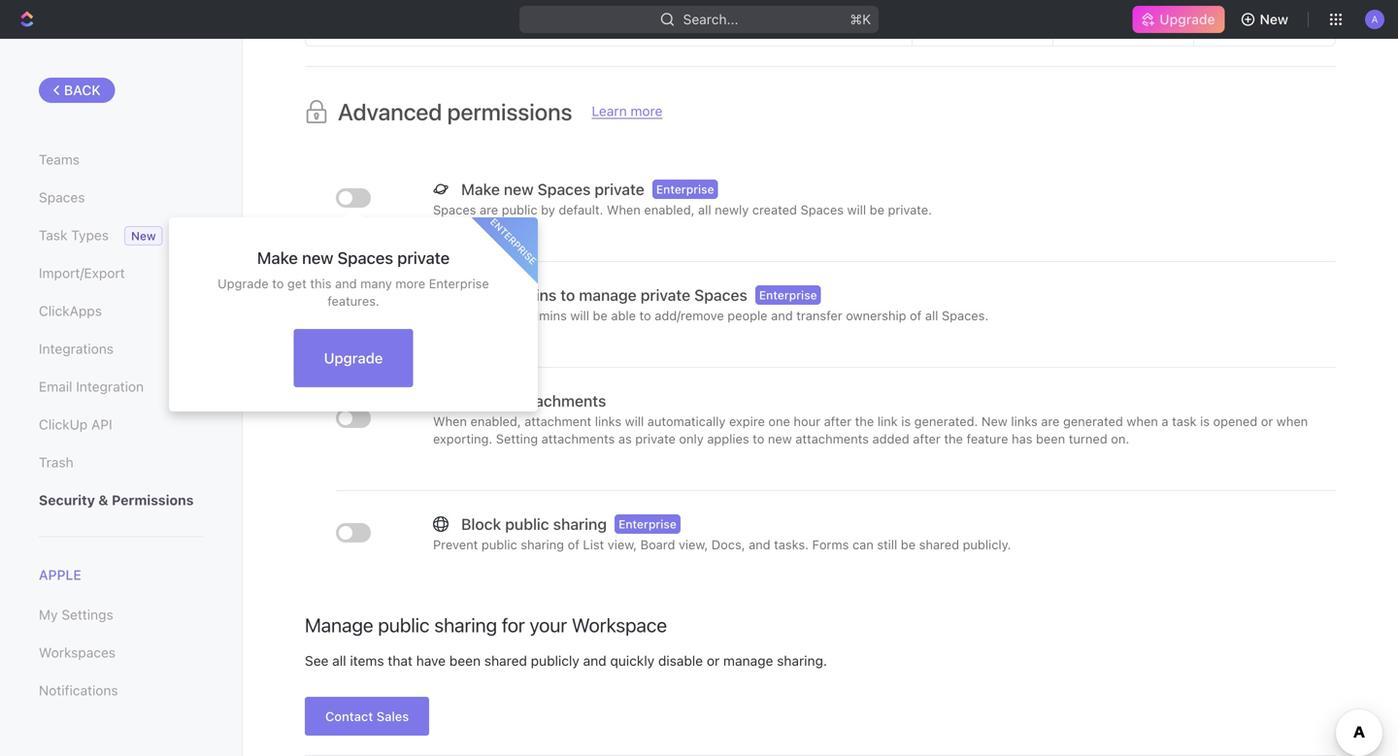 Task type: vqa. For each thing, say whether or not it's contained in the screenshot.
Enterprise
yes



Task type: locate. For each thing, give the bounding box(es) containing it.
0 vertical spatial new
[[504, 180, 534, 199]]

0 vertical spatial make
[[461, 180, 500, 199]]

1 vertical spatial or
[[707, 653, 720, 669]]

enterprise up board
[[619, 518, 677, 531]]

enabled, down allow
[[471, 308, 521, 323]]

new inside make new spaces private upgrade to get this and many more enterprise features.
[[302, 248, 334, 268]]

new down permissions at top left
[[504, 180, 534, 199]]

upgrade
[[1160, 11, 1216, 27], [218, 276, 269, 291], [324, 350, 383, 367]]

links up as
[[595, 414, 622, 429]]

1 horizontal spatial after
[[913, 432, 941, 446]]

clickapps
[[39, 303, 102, 319]]

2 vertical spatial all
[[332, 653, 346, 669]]

shared
[[920, 538, 960, 552], [485, 653, 527, 669]]

advanced permissions
[[338, 98, 573, 125]]

to left get
[[272, 276, 284, 291]]

2 horizontal spatial will
[[848, 202, 867, 217]]

features.
[[328, 294, 380, 308]]

after right hour
[[824, 414, 852, 429]]

public left by
[[502, 202, 538, 217]]

0 horizontal spatial more
[[396, 276, 426, 291]]

to inside make new spaces private upgrade to get this and many more enterprise features.
[[272, 276, 284, 291]]

private inside private attachments when enabled, attachment links will automatically expire one hour after the link is generated. new links are generated when a task is opened or when exporting. setting attachments as private only applies to new attachments added after the feature has been turned on.
[[636, 432, 676, 446]]

new for make new spaces private upgrade to get this and many more enterprise features.
[[302, 248, 334, 268]]

1 horizontal spatial new
[[504, 180, 534, 199]]

after down generated.
[[913, 432, 941, 446]]

1 vertical spatial new
[[302, 248, 334, 268]]

enterprise up 'spaces are public by default. when enabled, all newly created spaces will be private.'
[[656, 182, 715, 196]]

will left private.
[[848, 202, 867, 217]]

1 vertical spatial of
[[568, 538, 580, 552]]

0 horizontal spatial links
[[595, 414, 622, 429]]

public down block
[[482, 538, 517, 552]]

0 vertical spatial will
[[848, 202, 867, 217]]

upgrade link
[[1133, 6, 1225, 33], [294, 329, 413, 388]]

when
[[607, 202, 641, 217], [433, 308, 467, 323], [433, 414, 467, 429]]

more
[[631, 103, 663, 119], [396, 276, 426, 291]]

2 horizontal spatial be
[[901, 538, 916, 552]]

attachment
[[525, 414, 592, 429]]

1 vertical spatial sharing
[[521, 538, 564, 552]]

when down allow
[[433, 308, 467, 323]]

enabled, left newly
[[644, 202, 695, 217]]

be right still
[[901, 538, 916, 552]]

for
[[502, 614, 525, 637]]

0 vertical spatial of
[[910, 308, 922, 323]]

are left generated
[[1042, 414, 1060, 429]]

enabled, inside private attachments when enabled, attachment links will automatically expire one hour after the link is generated. new links are generated when a task is opened or when exporting. setting attachments as private only applies to new attachments added after the feature has been turned on.
[[471, 414, 521, 429]]

1 horizontal spatial been
[[1036, 432, 1066, 446]]

public for for
[[378, 614, 430, 637]]

sharing up list
[[553, 515, 607, 534]]

2 vertical spatial be
[[901, 538, 916, 552]]

1 horizontal spatial make
[[461, 180, 500, 199]]

0 horizontal spatial of
[[568, 538, 580, 552]]

1 horizontal spatial upgrade
[[324, 350, 383, 367]]

is right 'task'
[[1201, 414, 1210, 429]]

sharing left the for on the left of page
[[434, 614, 497, 637]]

more inside make new spaces private upgrade to get this and many more enterprise features.
[[396, 276, 426, 291]]

shared down the for on the left of page
[[485, 653, 527, 669]]

0 horizontal spatial is
[[902, 414, 911, 429]]

2 horizontal spatial all
[[926, 308, 939, 323]]

0 vertical spatial admins
[[504, 286, 557, 304]]

0 vertical spatial or
[[1261, 414, 1274, 429]]

2 horizontal spatial upgrade
[[1160, 11, 1216, 27]]

links up has
[[1012, 414, 1038, 429]]

disable
[[658, 653, 703, 669]]

be
[[870, 202, 885, 217], [593, 308, 608, 323], [901, 538, 916, 552]]

and left quickly
[[583, 653, 607, 669]]

when enabled, admins will be able to add/remove people and transfer ownership of all spaces.
[[433, 308, 989, 323]]

0 horizontal spatial upgrade
[[218, 276, 269, 291]]

1 horizontal spatial the
[[944, 432, 963, 446]]

notifications link
[[39, 675, 203, 708]]

public
[[502, 202, 538, 217], [505, 515, 549, 534], [482, 538, 517, 552], [378, 614, 430, 637]]

allow
[[461, 286, 501, 304]]

1 horizontal spatial shared
[[920, 538, 960, 552]]

2 horizontal spatial new
[[1260, 11, 1289, 27]]

public up that
[[378, 614, 430, 637]]

upgrade down features.
[[324, 350, 383, 367]]

only
[[679, 432, 704, 446]]

1 horizontal spatial are
[[1042, 414, 1060, 429]]

1 horizontal spatial manage
[[724, 653, 774, 669]]

0 horizontal spatial upgrade link
[[294, 329, 413, 388]]

1 horizontal spatial all
[[698, 202, 712, 217]]

1 horizontal spatial will
[[625, 414, 644, 429]]

make inside make new spaces private upgrade to get this and many more enterprise features.
[[257, 248, 298, 268]]

teams
[[39, 152, 80, 168]]

created
[[753, 202, 797, 217]]

2 horizontal spatial new
[[768, 432, 792, 446]]

2 vertical spatial upgrade
[[324, 350, 383, 367]]

on.
[[1111, 432, 1130, 446]]

upgrade link left 'new' button
[[1133, 6, 1225, 33]]

when left a at the right bottom
[[1127, 414, 1159, 429]]

2 vertical spatial sharing
[[434, 614, 497, 637]]

permissions
[[112, 492, 194, 508]]

board
[[641, 538, 675, 552]]

the down generated.
[[944, 432, 963, 446]]

of
[[910, 308, 922, 323], [568, 538, 580, 552]]

and
[[335, 276, 357, 291], [771, 308, 793, 323], [749, 538, 771, 552], [583, 653, 607, 669]]

upgrade inside make new spaces private upgrade to get this and many more enterprise features.
[[218, 276, 269, 291]]

1 vertical spatial are
[[1042, 414, 1060, 429]]

clickup
[[39, 417, 88, 433]]

1 vertical spatial new
[[131, 229, 156, 243]]

spaces right the "created"
[[801, 202, 844, 217]]

teams link
[[39, 143, 203, 176]]

view, right list
[[608, 538, 637, 552]]

public right block
[[505, 515, 549, 534]]

1 is from the left
[[902, 414, 911, 429]]

1 horizontal spatial new
[[982, 414, 1008, 429]]

to down default.
[[561, 286, 575, 304]]

to down the 'expire'
[[753, 432, 765, 446]]

spaces inside make new spaces private upgrade to get this and many more enterprise features.
[[338, 248, 393, 268]]

0 vertical spatial the
[[855, 414, 874, 429]]

1 view, from the left
[[608, 538, 637, 552]]

1 vertical spatial enabled,
[[471, 308, 521, 323]]

and right people
[[771, 308, 793, 323]]

1 horizontal spatial more
[[631, 103, 663, 119]]

notifications
[[39, 683, 118, 699]]

when
[[1127, 414, 1159, 429], [1277, 414, 1309, 429]]

0 horizontal spatial new
[[302, 248, 334, 268]]

0 vertical spatial new
[[1260, 11, 1289, 27]]

2 vertical spatial will
[[625, 414, 644, 429]]

workspaces
[[39, 645, 116, 661]]

1 vertical spatial upgrade link
[[294, 329, 413, 388]]

1 vertical spatial when
[[433, 308, 467, 323]]

and right docs,
[[749, 538, 771, 552]]

admins right allow
[[504, 286, 557, 304]]

private
[[595, 180, 645, 199], [397, 248, 450, 268], [641, 286, 691, 304], [636, 432, 676, 446]]

1 vertical spatial more
[[396, 276, 426, 291]]

exporting.
[[433, 432, 493, 446]]

0 vertical spatial been
[[1036, 432, 1066, 446]]

sharing for for
[[434, 614, 497, 637]]

able
[[611, 308, 636, 323]]

sharing for of
[[521, 538, 564, 552]]

get
[[287, 276, 307, 291]]

contact
[[325, 709, 373, 724]]

learn more
[[592, 103, 663, 119]]

1 vertical spatial make
[[257, 248, 298, 268]]

sharing down block public sharing enterprise
[[521, 538, 564, 552]]

0 horizontal spatial view,
[[608, 538, 637, 552]]

new for make new spaces private enterprise
[[504, 180, 534, 199]]

1 horizontal spatial links
[[1012, 414, 1038, 429]]

make for make new spaces private upgrade to get this and many more enterprise features.
[[257, 248, 298, 268]]

spaces down teams
[[39, 189, 85, 205]]

block
[[461, 515, 501, 534]]

will down allow admins to manage private spaces
[[571, 308, 590, 323]]

generated.
[[915, 414, 978, 429]]

2 view, from the left
[[679, 538, 708, 552]]

0 vertical spatial after
[[824, 414, 852, 429]]

attachments down hour
[[796, 432, 869, 446]]

settings
[[62, 607, 113, 623]]

many
[[361, 276, 392, 291]]

when right opened
[[1277, 414, 1309, 429]]

shared left the publicly.
[[920, 538, 960, 552]]

0 horizontal spatial be
[[593, 308, 608, 323]]

will
[[848, 202, 867, 217], [571, 308, 590, 323], [625, 414, 644, 429]]

links
[[595, 414, 622, 429], [1012, 414, 1038, 429]]

2 vertical spatial new
[[982, 414, 1008, 429]]

new up this
[[302, 248, 334, 268]]

be down allow admins to manage private spaces
[[593, 308, 608, 323]]

upgrade link down features.
[[294, 329, 413, 388]]

been right has
[[1036, 432, 1066, 446]]

the left link
[[855, 414, 874, 429]]

or right opened
[[1261, 414, 1274, 429]]

0 vertical spatial are
[[480, 202, 498, 217]]

make up get
[[257, 248, 298, 268]]

more right 'many'
[[396, 276, 426, 291]]

0 horizontal spatial new
[[131, 229, 156, 243]]

will up as
[[625, 414, 644, 429]]

is right link
[[902, 414, 911, 429]]

1 vertical spatial will
[[571, 308, 590, 323]]

all left spaces.
[[926, 308, 939, 323]]

types
[[71, 227, 109, 243]]

be left private.
[[870, 202, 885, 217]]

0 horizontal spatial after
[[824, 414, 852, 429]]

2 is from the left
[[1201, 414, 1210, 429]]

upgrade left 'new' button
[[1160, 11, 1216, 27]]

make for make new spaces private enterprise
[[461, 180, 500, 199]]

0 vertical spatial upgrade link
[[1133, 6, 1225, 33]]

this
[[310, 276, 332, 291]]

by
[[541, 202, 555, 217]]

1 horizontal spatial be
[[870, 202, 885, 217]]

and up features.
[[335, 276, 357, 291]]

are inside private attachments when enabled, attachment links will automatically expire one hour after the link is generated. new links are generated when a task is opened or when exporting. setting attachments as private only applies to new attachments added after the feature has been turned on.
[[1042, 414, 1060, 429]]

or right disable
[[707, 653, 720, 669]]

0 horizontal spatial been
[[450, 653, 481, 669]]

all
[[698, 202, 712, 217], [926, 308, 939, 323], [332, 653, 346, 669]]

1 horizontal spatial or
[[1261, 414, 1274, 429]]

been right have
[[450, 653, 481, 669]]

workspace
[[572, 614, 667, 637]]

upgrade left get
[[218, 276, 269, 291]]

0 vertical spatial sharing
[[553, 515, 607, 534]]

to inside private attachments when enabled, attachment links will automatically expire one hour after the link is generated. new links are generated when a task is opened or when exporting. setting attachments as private only applies to new attachments added after the feature has been turned on.
[[753, 432, 765, 446]]

automatically
[[648, 414, 726, 429]]

of left list
[[568, 538, 580, 552]]

items
[[350, 653, 384, 669]]

manage
[[305, 614, 374, 637]]

0 vertical spatial when
[[607, 202, 641, 217]]

after
[[824, 414, 852, 429], [913, 432, 941, 446]]

a
[[1162, 414, 1169, 429]]

0 horizontal spatial the
[[855, 414, 874, 429]]

1 horizontal spatial is
[[1201, 414, 1210, 429]]

0 horizontal spatial make
[[257, 248, 298, 268]]

task types
[[39, 227, 109, 243]]

block public sharing enterprise
[[461, 515, 677, 534]]

1 horizontal spatial when
[[1277, 414, 1309, 429]]

admins down allow admins to manage private spaces
[[525, 308, 567, 323]]

1 horizontal spatial view,
[[679, 538, 708, 552]]

2 vertical spatial when
[[433, 414, 467, 429]]

1 vertical spatial upgrade
[[218, 276, 269, 291]]

1 vertical spatial shared
[[485, 653, 527, 669]]

are
[[480, 202, 498, 217], [1042, 414, 1060, 429]]

your
[[530, 614, 567, 637]]

my settings
[[39, 607, 113, 623]]

clickapps link
[[39, 295, 203, 328]]

when down the make new spaces private enterprise
[[607, 202, 641, 217]]

when up exporting.
[[433, 414, 467, 429]]

0 vertical spatial be
[[870, 202, 885, 217]]

0 vertical spatial manage
[[579, 286, 637, 304]]

to
[[272, 276, 284, 291], [561, 286, 575, 304], [640, 308, 651, 323], [753, 432, 765, 446]]

spaces link
[[39, 181, 203, 214]]

enterprise inside block public sharing enterprise
[[619, 518, 677, 531]]

new down the one
[[768, 432, 792, 446]]

view,
[[608, 538, 637, 552], [679, 538, 708, 552]]

all left newly
[[698, 202, 712, 217]]

2 vertical spatial new
[[768, 432, 792, 446]]

trash link
[[39, 446, 203, 479]]

enterprise right 'many'
[[429, 276, 489, 291]]

1 vertical spatial be
[[593, 308, 608, 323]]

integration
[[76, 379, 144, 395]]

are left by
[[480, 202, 498, 217]]

of right ownership
[[910, 308, 922, 323]]

or
[[1261, 414, 1274, 429], [707, 653, 720, 669]]

1 vertical spatial all
[[926, 308, 939, 323]]

attachments up attachment
[[516, 392, 606, 410]]

all right see
[[332, 653, 346, 669]]

add/remove
[[655, 308, 724, 323]]

manage left sharing. on the bottom
[[724, 653, 774, 669]]

2 vertical spatial enabled,
[[471, 414, 521, 429]]

0 horizontal spatial when
[[1127, 414, 1159, 429]]

enabled, down private
[[471, 414, 521, 429]]

my
[[39, 607, 58, 623]]

spaces.
[[942, 308, 989, 323]]

manage up 'able'
[[579, 286, 637, 304]]

1 horizontal spatial upgrade link
[[1133, 6, 1225, 33]]

view, left docs,
[[679, 538, 708, 552]]

more right learn
[[631, 103, 663, 119]]

0 horizontal spatial manage
[[579, 286, 637, 304]]

spaces up 'many'
[[338, 248, 393, 268]]

make down advanced permissions
[[461, 180, 500, 199]]

prevent
[[433, 538, 478, 552]]

attachments
[[516, 392, 606, 410], [542, 432, 615, 446], [796, 432, 869, 446]]

can
[[853, 538, 874, 552]]

sales
[[377, 709, 409, 724]]



Task type: describe. For each thing, give the bounding box(es) containing it.
new inside private attachments when enabled, attachment links will automatically expire one hour after the link is generated. new links are generated when a task is opened or when exporting. setting attachments as private only applies to new attachments added after the feature has been turned on.
[[982, 414, 1008, 429]]

public for enterprise
[[505, 515, 549, 534]]

0 vertical spatial shared
[[920, 538, 960, 552]]

expire
[[729, 414, 765, 429]]

0 horizontal spatial are
[[480, 202, 498, 217]]

quickly
[[610, 653, 655, 669]]

turned
[[1069, 432, 1108, 446]]

make new spaces private enterprise
[[461, 180, 715, 199]]

api
[[91, 417, 112, 433]]

email
[[39, 379, 72, 395]]

enterprise left by
[[488, 216, 539, 267]]

transfer
[[797, 308, 843, 323]]

1 vertical spatial after
[[913, 432, 941, 446]]

new inside private attachments when enabled, attachment links will automatically expire one hour after the link is generated. new links are generated when a task is opened or when exporting. setting attachments as private only applies to new attachments added after the feature has been turned on.
[[768, 432, 792, 446]]

when inside private attachments when enabled, attachment links will automatically expire one hour after the link is generated. new links are generated when a task is opened or when exporting. setting attachments as private only applies to new attachments added after the feature has been turned on.
[[433, 414, 467, 429]]

permissions
[[447, 98, 573, 125]]

spaces up allow
[[433, 202, 476, 217]]

enterprise inside make new spaces private upgrade to get this and many more enterprise features.
[[429, 276, 489, 291]]

one
[[769, 414, 791, 429]]

import/export
[[39, 265, 125, 281]]

private
[[461, 392, 512, 410]]

contact sales button
[[305, 697, 430, 736]]

integrations
[[39, 341, 114, 357]]

clickup api
[[39, 417, 112, 433]]

attachments down attachment
[[542, 432, 615, 446]]

learn more link
[[592, 103, 663, 119]]

0 horizontal spatial or
[[707, 653, 720, 669]]

a button
[[1360, 4, 1391, 35]]

has
[[1012, 432, 1033, 446]]

private.
[[888, 202, 932, 217]]

or inside private attachments when enabled, attachment links will automatically expire one hour after the link is generated. new links are generated when a task is opened or when exporting. setting attachments as private only applies to new attachments added after the feature has been turned on.
[[1261, 414, 1274, 429]]

my settings link
[[39, 599, 203, 632]]

and inside make new spaces private upgrade to get this and many more enterprise features.
[[335, 276, 357, 291]]

email integration link
[[39, 371, 203, 404]]

⌘k
[[850, 11, 871, 27]]

security
[[39, 492, 95, 508]]

that
[[388, 653, 413, 669]]

0 horizontal spatial shared
[[485, 653, 527, 669]]

spaces up when enabled, admins will be able to add/remove people and transfer ownership of all spaces.
[[695, 286, 748, 304]]

trash
[[39, 455, 74, 471]]

0 horizontal spatial will
[[571, 308, 590, 323]]

new inside button
[[1260, 11, 1289, 27]]

been inside private attachments when enabled, attachment links will automatically expire one hour after the link is generated. new links are generated when a task is opened or when exporting. setting attachments as private only applies to new attachments added after the feature has been turned on.
[[1036, 432, 1066, 446]]

1 vertical spatial the
[[944, 432, 963, 446]]

import/export link
[[39, 257, 203, 290]]

feature
[[967, 432, 1009, 446]]

list
[[583, 538, 604, 552]]

new button
[[1233, 4, 1301, 35]]

0 horizontal spatial all
[[332, 653, 346, 669]]

workspaces link
[[39, 637, 203, 670]]

1 when from the left
[[1127, 414, 1159, 429]]

enterprise inside the make new spaces private enterprise
[[656, 182, 715, 196]]

allow admins to manage private spaces
[[461, 286, 748, 304]]

people
[[728, 308, 768, 323]]

tasks.
[[774, 538, 809, 552]]

opened
[[1214, 414, 1258, 429]]

0 vertical spatial all
[[698, 202, 712, 217]]

1 vertical spatial been
[[450, 653, 481, 669]]

setting
[[496, 432, 538, 446]]

public for of
[[482, 538, 517, 552]]

learn
[[592, 103, 627, 119]]

applies
[[707, 432, 749, 446]]

contact sales
[[325, 709, 409, 724]]

task
[[39, 227, 67, 243]]

clickup api link
[[39, 408, 203, 441]]

a
[[1372, 13, 1379, 25]]

to right 'able'
[[640, 308, 651, 323]]

security & permissions link
[[39, 484, 203, 517]]

spaces are public by default. when enabled, all newly created spaces will be private.
[[433, 202, 932, 217]]

0 vertical spatial more
[[631, 103, 663, 119]]

1 vertical spatial manage
[[724, 653, 774, 669]]

task
[[1172, 414, 1197, 429]]

spaces up by
[[538, 180, 591, 199]]

hour
[[794, 414, 821, 429]]

ownership
[[846, 308, 907, 323]]

apple
[[39, 567, 81, 583]]

still
[[877, 538, 898, 552]]

sharing.
[[777, 653, 828, 669]]

security & permissions
[[39, 492, 194, 508]]

2 when from the left
[[1277, 414, 1309, 429]]

as
[[619, 432, 632, 446]]

private inside make new spaces private upgrade to get this and many more enterprise features.
[[397, 248, 450, 268]]

generated
[[1064, 414, 1124, 429]]

manage public sharing for your workspace
[[305, 614, 667, 637]]

forms
[[812, 538, 849, 552]]

will inside private attachments when enabled, attachment links will automatically expire one hour after the link is generated. new links are generated when a task is opened or when exporting. setting attachments as private only applies to new attachments added after the feature has been turned on.
[[625, 414, 644, 429]]

sharing for enterprise
[[553, 515, 607, 534]]

link
[[878, 414, 898, 429]]

docs,
[[712, 538, 746, 552]]

2 links from the left
[[1012, 414, 1038, 429]]

enterprise up transfer
[[759, 288, 818, 302]]

0 vertical spatial enabled,
[[644, 202, 695, 217]]

1 links from the left
[[595, 414, 622, 429]]

email integration
[[39, 379, 144, 395]]

1 horizontal spatial of
[[910, 308, 922, 323]]

integrations link
[[39, 333, 203, 366]]

&
[[98, 492, 108, 508]]

1 vertical spatial admins
[[525, 308, 567, 323]]

see
[[305, 653, 329, 669]]

0 vertical spatial upgrade
[[1160, 11, 1216, 27]]

see all items that have been shared publicly and quickly disable or manage sharing.
[[305, 653, 828, 669]]

publicly
[[531, 653, 580, 669]]



